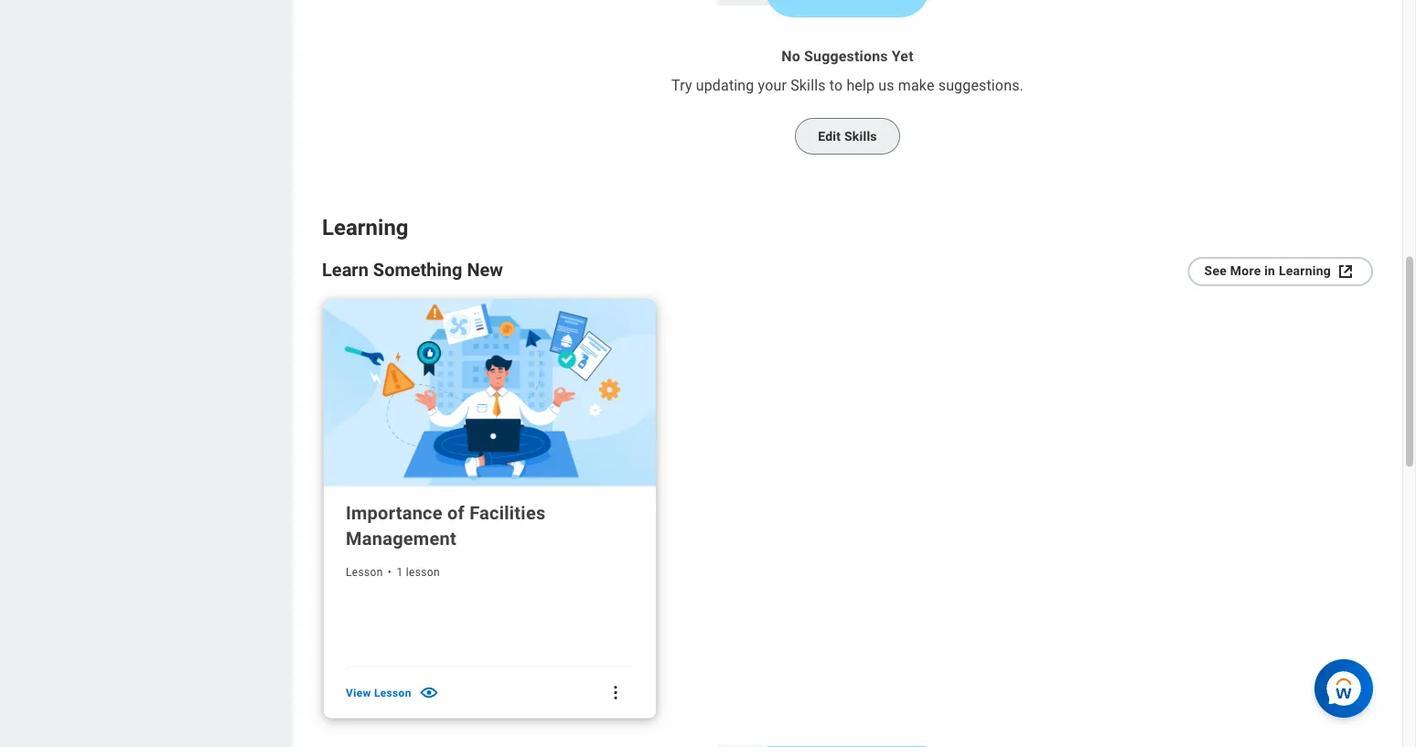 Task type: vqa. For each thing, say whether or not it's contained in the screenshot.
See More in Learning
yes



Task type: locate. For each thing, give the bounding box(es) containing it.
lesson
[[346, 567, 383, 579], [374, 687, 411, 700]]

external link element
[[1335, 261, 1357, 283]]

your
[[758, 77, 787, 94]]

learning right the in
[[1279, 264, 1331, 279]]

skills
[[791, 77, 826, 94], [844, 129, 877, 144]]

see more in learning
[[1205, 264, 1331, 279]]

edit skills
[[818, 129, 877, 144]]

view lesson
[[346, 687, 411, 700]]

something
[[373, 260, 462, 281]]

to
[[830, 77, 843, 94]]

0 horizontal spatial skills
[[791, 77, 826, 94]]

importance
[[346, 503, 443, 525]]

yet
[[892, 48, 914, 65]]

in
[[1265, 264, 1276, 279]]

importance of facilities management image
[[324, 300, 656, 488]]

skills left to
[[791, 77, 826, 94]]

try
[[672, 77, 692, 94]]

1 vertical spatial lesson
[[374, 687, 411, 700]]

visible image
[[419, 683, 440, 704]]

edit skills button
[[795, 119, 900, 155]]

1 vertical spatial learning
[[1279, 264, 1331, 279]]

no suggestions yet
[[782, 48, 914, 65]]

lesson left the 1
[[346, 567, 383, 579]]

1 vertical spatial skills
[[844, 129, 877, 144]]

learning inside see more in learning link
[[1279, 264, 1331, 279]]

learning
[[322, 215, 409, 241], [1279, 264, 1331, 279]]

related actions vertical image
[[607, 684, 625, 703]]

try updating your skills to help us make suggestions.
[[672, 77, 1024, 94]]

see more in learning link
[[1188, 258, 1373, 287]]

lesson
[[406, 567, 440, 579]]

us
[[879, 77, 895, 94]]

learn something new
[[322, 260, 503, 281]]

1
[[397, 567, 403, 579]]

skills right edit
[[844, 129, 877, 144]]

make
[[898, 77, 935, 94]]

1 horizontal spatial skills
[[844, 129, 877, 144]]

lesson right view
[[374, 687, 411, 700]]

edit
[[818, 129, 841, 144]]

view
[[346, 687, 371, 700]]

1 horizontal spatial learning
[[1279, 264, 1331, 279]]

learn
[[322, 260, 369, 281]]

learning up learn
[[322, 215, 409, 241]]

suggestions
[[804, 48, 888, 65]]

importance of facilities management element
[[346, 683, 440, 704]]

0 horizontal spatial learning
[[322, 215, 409, 241]]

facilities
[[470, 503, 546, 525]]



Task type: describe. For each thing, give the bounding box(es) containing it.
skills inside "button"
[[844, 129, 877, 144]]

0 vertical spatial skills
[[791, 77, 826, 94]]

of
[[447, 503, 465, 525]]

lesson inside importance of facilities management "element"
[[374, 687, 411, 700]]

more
[[1230, 264, 1261, 279]]

updating
[[696, 77, 754, 94]]

0 vertical spatial learning
[[322, 215, 409, 241]]

importance of facilities management link
[[346, 501, 634, 553]]

see
[[1205, 264, 1227, 279]]

help
[[847, 77, 875, 94]]

management
[[346, 529, 456, 550]]

1 lesson
[[397, 567, 440, 579]]

external link image
[[1335, 261, 1357, 283]]

no
[[782, 48, 801, 65]]

new
[[467, 260, 503, 281]]

suggestions.
[[939, 77, 1024, 94]]

importance of facilities management
[[346, 503, 546, 550]]

0 vertical spatial lesson
[[346, 567, 383, 579]]



